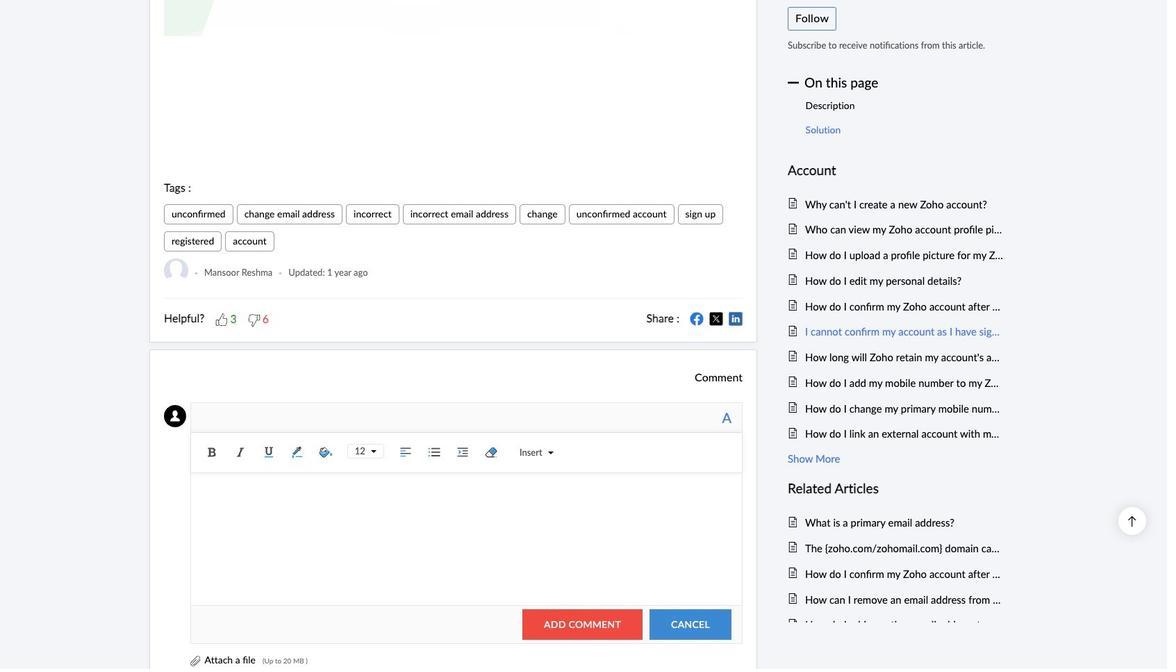 Task type: locate. For each thing, give the bounding box(es) containing it.
0 vertical spatial heading
[[788, 160, 1004, 181]]

background color image
[[315, 442, 336, 463]]

linkedin image
[[729, 312, 743, 326]]

lists image
[[424, 442, 445, 463]]

1 vertical spatial heading
[[788, 478, 1004, 500]]

font size image
[[366, 449, 377, 455]]

align image
[[395, 442, 416, 463]]

heading
[[788, 160, 1004, 181], [788, 478, 1004, 500]]

italic (ctrl+i) image
[[230, 442, 251, 463]]

clear formatting image
[[481, 442, 502, 463]]

2 heading from the top
[[788, 478, 1004, 500]]

bold (ctrl+b) image
[[201, 442, 222, 463]]

1 heading from the top
[[788, 160, 1004, 181]]



Task type: describe. For each thing, give the bounding box(es) containing it.
a gif showing how to edit the email address that is registered incorrectly. image
[[164, 0, 743, 36]]

underline (ctrl+u) image
[[258, 442, 279, 463]]

insert options image
[[543, 450, 554, 456]]

indent image
[[452, 442, 473, 463]]

twitter image
[[710, 312, 724, 326]]

facebook image
[[690, 312, 704, 326]]

font color image
[[287, 442, 308, 463]]



Task type: vqa. For each thing, say whether or not it's contained in the screenshot.
A GIF SHOWING HOW TO EDIT THE EMAIL ADDRESS THAT IS REGISTERED INCORRECTLY. image
yes



